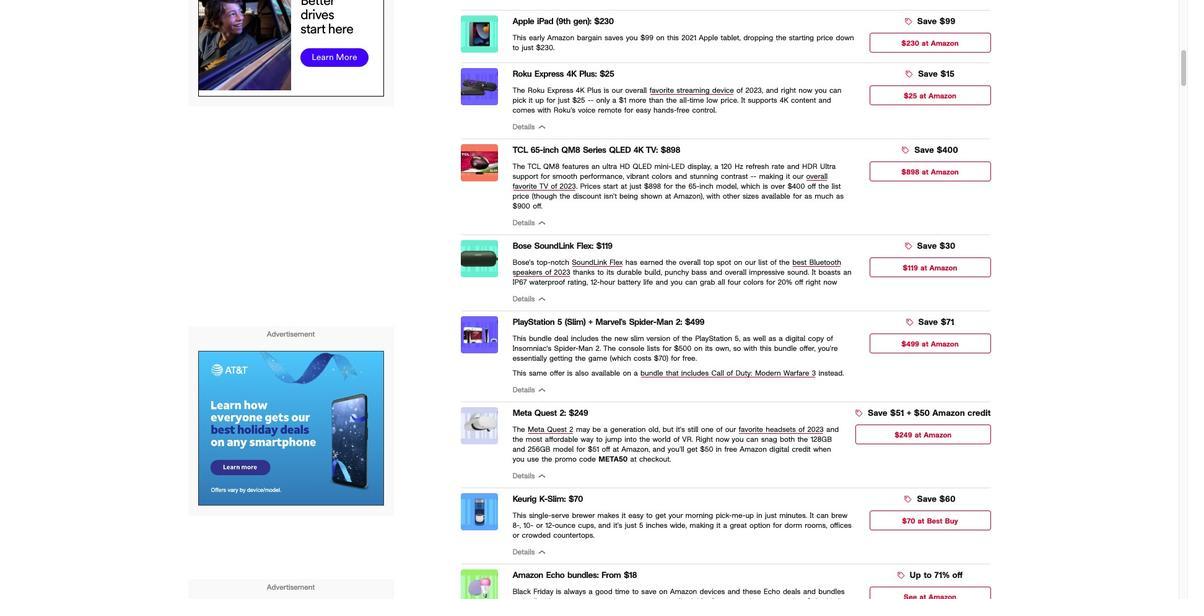 Task type: describe. For each thing, give the bounding box(es) containing it.
is left also
[[567, 370, 572, 377]]

the meta quest 2 may be a generation old, but it's still one of our favorite headsets of 2023
[[513, 426, 824, 433]]

for inside the thanks to its durable build, punchy bass and overall impressive sound. it boasts an ip67 waterproof rating, 12-hour battery life and you can grab all four colors for 20% off right now
[[766, 278, 775, 286]]

(9th
[[556, 17, 570, 26]]

amazon echo bundles: from $18
[[513, 571, 637, 580]]

off inside the thanks to its durable build, punchy bass and overall impressive sound. it boasts an ip67 waterproof rating, 12-hour battery life and you can grab all four colors for 20% off right now
[[795, 278, 803, 286]]

4k left plus
[[576, 86, 584, 94]]

these
[[743, 588, 761, 596]]

dropping
[[743, 34, 773, 41]]

always
[[564, 588, 586, 596]]

free inside and the most affordable way to jump into the world of vr. right now you can snag both the 128gb and 256gb model for $51 off at amazon, and you'll get $50 in free amazon digital credit when you use the promo code
[[724, 446, 737, 453]]

jump
[[605, 436, 622, 443]]

durable
[[617, 269, 642, 276]]

and up "128gb"
[[826, 426, 839, 433]]

roku express 4k plus: $25
[[513, 70, 614, 78]]

0 vertical spatial $51
[[890, 409, 904, 418]]

can inside this single-serve brewer makes it easy to get your morning pick-me-up in just minutes. it can brew 8-, 10- or 12-ounce cups, and it's just 5 inches wide, making it a great option for dorm rooms, offices or crowded countertops.
[[817, 512, 829, 519]]

amazon,
[[621, 446, 650, 453]]

model
[[553, 446, 574, 453]]

bose
[[513, 242, 531, 251]]

hands-
[[654, 106, 677, 114]]

0 horizontal spatial $119
[[596, 242, 612, 251]]

0 vertical spatial spider-
[[629, 318, 656, 327]]

is inside black friday is always a good time to save on amazon devices and these echo deals and bundles make fleshing out your smart home even more affordable. smart speakers start at just $18 with fre
[[556, 588, 561, 596]]

you left the "snag"
[[732, 436, 744, 443]]

of inside best bluetooth speakers of 2023
[[545, 269, 551, 276]]

and inside this single-serve brewer makes it easy to get your morning pick-me-up in just minutes. it can brew 8-, 10- or 12-ounce cups, and it's just 5 inches wide, making it a great option for dorm rooms, offices or crowded countertops.
[[598, 522, 611, 529]]

2 horizontal spatial favorite
[[739, 426, 763, 433]]

easy inside this single-serve brewer makes it easy to get your morning pick-me-up in just minutes. it can brew 8-, 10- or 12-ounce cups, and it's just 5 inches wide, making it a great option for dorm rooms, offices or crowded countertops.
[[628, 512, 644, 519]]

remote
[[598, 106, 622, 114]]

$99 inside this early amazon bargain saves you $99 on this 2021 apple tablet, dropping the starting price down to just $230.
[[640, 34, 653, 41]]

details for playstation
[[513, 386, 535, 394]]

tcl inside 'the tcl qm8 features an ultra hd qled mini-led display, a 120 hz refresh rate and hdr ultra support for smooth performance, vibrant colors and stunning contrast -- making it our'
[[527, 163, 541, 170]]

rate
[[772, 163, 784, 170]]

the inside this early amazon bargain saves you $99 on this 2021 apple tablet, dropping the starting price down to just $230.
[[776, 34, 786, 41]]

contrast
[[721, 173, 748, 180]]

the up $500
[[682, 335, 692, 342]]

1 horizontal spatial $119
[[903, 264, 918, 272]]

more inside of 2023, and right now you can pick it up for just $25 -- only a $1 more than the all-time low price. it supports 4k content and comes with roku's voice remote for easy hands-free control.
[[629, 96, 646, 104]]

the right both
[[797, 436, 808, 443]]

- up voice
[[588, 96, 591, 104]]

the left the best
[[779, 259, 790, 266]]

overall inside the thanks to its durable build, punchy bass and overall impressive sound. it boasts an ip67 waterproof rating, 12-hour battery life and you can grab all four colors for 20% off right now
[[725, 269, 746, 276]]

black friday is always a good time to save on amazon devices and these echo deals and bundles make fleshing out your smart home even more affordable. smart speakers start at just $18 with fre
[[513, 588, 850, 600]]

its inside this bundle deal includes the new slim version of the playstation 5, as well as a digital copy of insomniac's spider-man 2. the console lists for $500 on its own, so with this bundle offer, you're essentially getting the game (which costs $70) for free.
[[705, 345, 713, 352]]

on inside this bundle deal includes the new slim version of the playstation 5, as well as a digital copy of insomniac's spider-man 2. the console lists for $500 on its own, so with this bundle offer, you're essentially getting the game (which costs $70) for free.
[[694, 345, 703, 352]]

amazon up $249 at amazon link
[[932, 409, 965, 418]]

0 vertical spatial tcl
[[513, 146, 528, 155]]

$119 at amazon link
[[869, 257, 991, 277]]

and down build,
[[656, 278, 668, 286]]

save for save $51 + $50 amazon credit
[[868, 409, 887, 418]]

only
[[596, 96, 610, 104]]

marvel's
[[595, 318, 626, 327]]

but
[[663, 426, 673, 433]]

bundles
[[818, 588, 845, 596]]

1 horizontal spatial or
[[536, 522, 543, 529]]

on inside this early amazon bargain saves you $99 on this 2021 apple tablet, dropping the starting price down to just $230.
[[656, 34, 664, 41]]

pick
[[513, 96, 526, 104]]

best bluetooth speakers of 2023
[[513, 259, 841, 276]]

1 vertical spatial express
[[547, 86, 573, 94]]

device
[[712, 86, 734, 94]]

at inside $249 at amazon link
[[915, 431, 921, 439]]

save for save $15
[[918, 70, 938, 78]]

0 vertical spatial +
[[588, 318, 593, 327]]

2023 for tv
[[560, 182, 576, 190]]

playstation inside this bundle deal includes the new slim version of the playstation 5, as well as a digital copy of insomniac's spider-man 2. the console lists for $500 on its own, so with this bundle offer, you're essentially getting the game (which costs $70) for free.
[[695, 335, 732, 342]]

$71
[[941, 318, 954, 327]]

0 horizontal spatial $18
[[624, 571, 637, 580]]

0 vertical spatial echo
[[546, 571, 565, 580]]

amazon down 'save $400'
[[931, 168, 959, 176]]

1 vertical spatial $499
[[901, 340, 919, 348]]

amazon down save $51 + $50 amazon credit
[[924, 431, 952, 439]]

now inside the thanks to its durable build, punchy bass and overall impressive sound. it boasts an ip67 waterproof rating, 12-hour battery life and you can grab all four colors for 20% off right now
[[823, 278, 837, 286]]

a inside this bundle deal includes the new slim version of the playstation 5, as well as a digital copy of insomniac's spider-man 2. the console lists for $500 on its own, so with this bundle offer, you're essentially getting the game (which costs $70) for free.
[[779, 335, 783, 342]]

1 vertical spatial quest
[[547, 426, 567, 433]]

wide,
[[670, 522, 687, 529]]

of up you're
[[827, 335, 833, 342]]

1 horizontal spatial $50
[[914, 409, 930, 418]]

as right much
[[836, 192, 844, 200]]

spot
[[717, 259, 731, 266]]

off right 71%
[[952, 571, 963, 580]]

as left much
[[804, 192, 812, 200]]

free inside of 2023, and right now you can pick it up for just $25 -- only a $1 more than the all-time low price. it supports 4k content and comes with roku's voice remote for easy hands-free control.
[[677, 106, 689, 114]]

it inside the thanks to its durable build, punchy bass and overall impressive sound. it boasts an ip67 waterproof rating, 12-hour battery life and you can grab all four colors for 20% off right now
[[812, 269, 816, 276]]

$51 inside and the most affordable way to jump into the world of vr. right now you can snag both the 128gb and 256gb model for $51 off at amazon, and you'll get $50 in free amazon digital credit when you use the promo code
[[588, 446, 599, 453]]

$249 inside meta quest 2: $249 link
[[569, 409, 588, 418]]

and down led
[[675, 173, 687, 180]]

amazon down $30
[[929, 264, 957, 272]]

led
[[671, 163, 685, 170]]

soundlink flex link
[[572, 259, 623, 266]]

on inside black friday is always a good time to save on amazon devices and these echo deals and bundles make fleshing out your smart home even more affordable. smart speakers start at just $18 with fre
[[659, 588, 668, 596]]

0 horizontal spatial list
[[758, 259, 768, 266]]

8-
[[513, 522, 519, 529]]

0 horizontal spatial 2:
[[560, 409, 566, 418]]

on down (which
[[623, 370, 631, 377]]

this for this early amazon bargain saves you $99 on this 2021 apple tablet, dropping the starting price down to just $230.
[[513, 34, 526, 41]]

low
[[707, 96, 718, 104]]

0 vertical spatial meta
[[513, 409, 532, 418]]

your inside this single-serve brewer makes it easy to get your morning pick-me-up in just minutes. it can brew 8-, 10- or 12-ounce cups, and it's just 5 inches wide, making it a great option for dorm rooms, offices or crowded countertops.
[[668, 512, 683, 519]]

of inside of 2023, and right now you can pick it up for just $25 -- only a $1 more than the all-time low price. it supports 4k content and comes with roku's voice remote for easy hands-free control.
[[737, 86, 743, 94]]

at inside and the most affordable way to jump into the world of vr. right now you can snag both the 128gb and 256gb model for $51 off at amazon, and you'll get $50 in free amazon digital credit when you use the promo code
[[613, 446, 619, 453]]

$50 inside and the most affordable way to jump into the world of vr. right now you can snag both the 128gb and 256gb model for $51 off at amazon, and you'll get $50 in free amazon digital credit when you use the promo code
[[700, 446, 713, 453]]

its inside the thanks to its durable build, punchy bass and overall impressive sound. it boasts an ip67 waterproof rating, 12-hour battery life and you can grab all four colors for 20% off right now
[[607, 269, 614, 276]]

1 horizontal spatial $230
[[901, 39, 919, 47]]

- down plus
[[591, 96, 593, 104]]

getting
[[549, 355, 572, 362]]

for down 'the tcl qm8 features an ultra hd qled mini-led display, a 120 hz refresh rate and hdr ultra support for smooth performance, vibrant colors and stunning contrast -- making it our'
[[664, 182, 673, 190]]

has
[[626, 259, 637, 266]]

now inside and the most affordable way to jump into the world of vr. right now you can snag both the 128gb and 256gb model for $51 off at amazon, and you'll get $50 in free amazon digital credit when you use the promo code
[[716, 436, 729, 443]]

at inside $119 at amazon link
[[920, 264, 927, 272]]

hdr
[[802, 163, 817, 170]]

at inside black friday is always a good time to save on amazon devices and these echo deals and bundles make fleshing out your smart home even more affordable. smart speakers start at just $18 with fre
[[784, 598, 790, 600]]

with inside black friday is always a good time to save on amazon devices and these echo deals and bundles make fleshing out your smart home even more affordable. smart speakers start at just $18 with fre
[[821, 598, 835, 600]]

5 inside this single-serve brewer makes it easy to get your morning pick-me-up in just minutes. it can brew 8-, 10- or 12-ounce cups, and it's just 5 inches wide, making it a great option for dorm rooms, offices or crowded countertops.
[[639, 522, 643, 529]]

world
[[653, 436, 671, 443]]

1 horizontal spatial 2:
[[676, 318, 682, 327]]

buy
[[945, 518, 958, 525]]

at down "amazon,"
[[630, 456, 637, 463]]

the down smooth
[[560, 192, 570, 200]]

tcl qm8 image
[[461, 144, 498, 181]]

price inside this early amazon bargain saves you $99 on this 2021 apple tablet, dropping the starting price down to just $230.
[[817, 34, 833, 41]]

0 vertical spatial inch
[[543, 146, 559, 155]]

the up much
[[818, 182, 829, 190]]

a inside 'the tcl qm8 features an ultra hd qled mini-led display, a 120 hz refresh rate and hdr ultra support for smooth performance, vibrant colors and stunning contrast -- making it our'
[[714, 163, 718, 170]]

our up impressive
[[745, 259, 756, 266]]

for up $70)
[[663, 345, 671, 352]]

save $30
[[917, 242, 955, 251]]

the up "amazon,"
[[639, 436, 650, 443]]

just inside . prices start at just $898 for the 65-inch model, which is over $400 off the list price (though the discount isn't being shown at amazon), with other sizes available for as much as $900 off.
[[630, 182, 641, 190]]

tv:
[[646, 146, 658, 155]]

playstation 5 (slim) + marvel's spider-man 2: $499
[[513, 318, 704, 327]]

up to 71% off
[[910, 571, 963, 580]]

1 horizontal spatial $25
[[600, 70, 614, 78]]

which
[[741, 182, 760, 190]]

and right rate
[[787, 163, 800, 170]]

code
[[579, 456, 596, 463]]

costs
[[634, 355, 651, 362]]

at inside $499 at amazon link
[[922, 340, 928, 348]]

overall up bass
[[679, 259, 701, 266]]

it inside this single-serve brewer makes it easy to get your morning pick-me-up in just minutes. it can brew 8-, 10- or 12-ounce cups, and it's just 5 inches wide, making it a great option for dorm rooms, offices or crowded countertops.
[[810, 512, 814, 519]]

content
[[791, 96, 816, 104]]

up inside this single-serve brewer makes it easy to get your morning pick-me-up in just minutes. it can brew 8-, 10- or 12-ounce cups, and it's just 5 inches wide, making it a great option for dorm rooms, offices or crowded countertops.
[[745, 512, 754, 519]]

affordable.
[[674, 598, 708, 600]]

$25 at amazon link
[[869, 85, 991, 105]]

lists
[[647, 345, 660, 352]]

a inside black friday is always a good time to save on amazon devices and these echo deals and bundles make fleshing out your smart home even more affordable. smart speakers start at just $18 with fre
[[589, 588, 593, 596]]

performance,
[[580, 173, 624, 180]]

at down the overall favorite tv of 2023 at the top
[[665, 192, 671, 200]]

the original playstation 5 console featuring spider-man 2 and the dualsense controller are displayed against a blue background. image
[[461, 316, 498, 353]]

save $400
[[914, 146, 958, 155]]

the left the most
[[513, 436, 523, 443]]

amazon down $15
[[928, 92, 956, 99]]

the up amazon),
[[675, 182, 686, 190]]

life
[[643, 278, 653, 286]]

best bluetooth speakers of 2023 link
[[513, 259, 841, 276]]

save for save $60
[[917, 495, 937, 504]]

2
[[569, 426, 573, 433]]

0 vertical spatial soundlink
[[534, 242, 574, 251]]

2023 for speakers
[[554, 269, 570, 276]]

this single-serve brewer makes it easy to get your morning pick-me-up in just minutes. it can brew 8-, 10- or 12-ounce cups, and it's just 5 inches wide, making it a great option for dorm rooms, offices or crowded countertops.
[[513, 512, 852, 539]]

devices
[[700, 588, 725, 596]]

0 vertical spatial express
[[534, 70, 564, 78]]

4k left plus:
[[567, 70, 576, 78]]

the up punchy
[[666, 259, 676, 266]]

notch
[[550, 259, 569, 266]]

in inside and the most affordable way to jump into the world of vr. right now you can snag both the 128gb and 256gb model for $51 off at amazon, and you'll get $50 in free amazon digital credit when you use the promo code
[[716, 446, 722, 453]]

2 vertical spatial 2023
[[807, 426, 824, 433]]

you'll
[[668, 446, 684, 453]]

features
[[562, 163, 589, 170]]

1 vertical spatial roku
[[528, 86, 545, 94]]

keurig k slim bf image
[[461, 493, 498, 531]]

a down 'costs'
[[634, 370, 638, 377]]

cups,
[[578, 522, 596, 529]]

the left new
[[601, 335, 612, 342]]

all-
[[679, 96, 690, 104]]

$898 at amazon
[[901, 168, 959, 176]]

thanks
[[573, 269, 595, 276]]

save
[[641, 588, 656, 596]]

0 vertical spatial qled
[[609, 146, 631, 155]]

amazon echo bundles: from $18 link
[[513, 570, 854, 587]]

you left use
[[513, 456, 524, 463]]

this bundle deal includes the new slim version of the playstation 5, as well as a digital copy of insomniac's spider-man 2. the console lists for $500 on its own, so with this bundle offer, you're essentially getting the game (which costs $70) for free.
[[513, 335, 838, 362]]

your inside black friday is always a good time to save on amazon devices and these echo deals and bundles make fleshing out your smart home even more affordable. smart speakers start at just $18 with fre
[[575, 598, 589, 600]]

can inside the thanks to its durable build, punchy bass and overall impressive sound. it boasts an ip67 waterproof rating, 12-hour battery life and you can grab all four colors for 20% off right now
[[685, 278, 697, 286]]

and up all
[[710, 269, 722, 276]]

now inside of 2023, and right now you can pick it up for just $25 -- only a $1 more than the all-time low price. it supports 4k content and comes with roku's voice remote for easy hands-free control.
[[799, 86, 812, 94]]

favorite inside the overall favorite tv of 2023
[[513, 182, 537, 190]]

overall inside the overall favorite tv of 2023
[[806, 173, 828, 180]]

echo pop kasa smart bulb image
[[461, 570, 498, 600]]

game
[[588, 355, 607, 362]]

0 vertical spatial playstation
[[513, 318, 555, 327]]

comes
[[513, 106, 535, 114]]

details for bose
[[513, 295, 535, 303]]

of up $500
[[673, 335, 679, 342]]

early
[[529, 34, 545, 41]]

overall up $1
[[625, 86, 647, 94]]

0 vertical spatial bundle
[[529, 335, 552, 342]]

speakers inside best bluetooth speakers of 2023
[[513, 269, 542, 276]]

0 vertical spatial it's
[[676, 426, 685, 433]]

home
[[614, 598, 633, 600]]

our right the "one"
[[725, 426, 736, 433]]

0 horizontal spatial 65-
[[530, 146, 543, 155]]

and left 256gb
[[513, 446, 525, 453]]

this for this bundle deal includes the new slim version of the playstation 5, as well as a digital copy of insomniac's spider-man 2. the console lists for $500 on its own, so with this bundle offer, you're essentially getting the game (which costs $70) for free.
[[513, 335, 526, 342]]

amazon inside and the most affordable way to jump into the world of vr. right now you can snag both the 128gb and 256gb model for $51 off at amazon, and you'll get $50 in free amazon digital credit when you use the promo code
[[740, 446, 767, 453]]

1 horizontal spatial +
[[907, 409, 911, 418]]

as right 5,
[[743, 335, 751, 342]]

one
[[701, 426, 714, 433]]

amazon up black
[[513, 571, 543, 580]]

for left much
[[793, 192, 802, 200]]

smooth
[[552, 173, 577, 180]]

man inside this bundle deal includes the new slim version of the playstation 5, as well as a digital copy of insomniac's spider-man 2. the console lists for $500 on its own, so with this bundle offer, you're essentially getting the game (which costs $70) for free.
[[578, 345, 593, 352]]

meta quest 2: $249 link
[[513, 407, 841, 425]]

just left "inches" on the right bottom
[[625, 522, 637, 529]]

of right the "one"
[[716, 426, 722, 433]]

$499 at amazon link
[[869, 334, 991, 353]]

and right deals
[[803, 588, 816, 596]]

the up also
[[575, 355, 586, 362]]

version
[[646, 335, 670, 342]]

brew
[[831, 512, 847, 519]]

off inside and the most affordable way to jump into the world of vr. right now you can snag both the 128gb and 256gb model for $51 off at amazon, and you'll get $50 in free amazon digital credit when you use the promo code
[[602, 446, 610, 453]]

$60
[[939, 495, 955, 504]]

12- inside the thanks to its durable build, punchy bass and overall impressive sound. it boasts an ip67 waterproof rating, 12-hour battery life and you can grab all four colors for 20% off right now
[[591, 278, 600, 286]]

starting
[[789, 34, 814, 41]]

up inside of 2023, and right now you can pick it up for just $25 -- only a $1 more than the all-time low price. it supports 4k content and comes with roku's voice remote for easy hands-free control.
[[535, 96, 544, 104]]

earned
[[640, 259, 663, 266]]

offer
[[550, 370, 565, 377]]

this for this single-serve brewer makes it easy to get your morning pick-me-up in just minutes. it can brew 8-, 10- or 12-ounce cups, and it's just 5 inches wide, making it a great option for dorm rooms, offices or crowded countertops.
[[513, 512, 526, 519]]

0 vertical spatial credit
[[968, 409, 991, 418]]

for up roku's on the left
[[546, 96, 555, 104]]

1 horizontal spatial favorite
[[649, 86, 674, 94]]

in inside this single-serve brewer makes it easy to get your morning pick-me-up in just minutes. it can brew 8-, 10- or 12-ounce cups, and it's just 5 inches wide, making it a great option for dorm rooms, offices or crowded countertops.
[[757, 512, 762, 519]]

apple inside apple ipad (9th gen): $230 link
[[513, 17, 534, 26]]

grab
[[700, 278, 715, 286]]

$898 inside $898 at amazon link
[[901, 168, 919, 176]]

stunning
[[690, 173, 718, 180]]

right inside the thanks to its durable build, punchy bass and overall impressive sound. it boasts an ip67 waterproof rating, 12-hour battery life and you can grab all four colors for 20% off right now
[[806, 278, 821, 286]]

1 vertical spatial meta
[[528, 426, 544, 433]]

$18 inside black friday is always a good time to save on amazon devices and these echo deals and bundles make fleshing out your smart home even more affordable. smart speakers start at just $18 with fre
[[807, 598, 819, 600]]

it's inside this single-serve brewer makes it easy to get your morning pick-me-up in just minutes. it can brew 8-, 10- or 12-ounce cups, and it's just 5 inches wide, making it a great option for dorm rooms, offices or crowded countertops.
[[613, 522, 622, 529]]

2023,
[[745, 86, 763, 94]]

$30
[[939, 242, 955, 251]]

2 horizontal spatial $25
[[904, 92, 917, 99]]

bass
[[691, 269, 707, 276]]

2 horizontal spatial bundle
[[774, 345, 797, 352]]

a inside this single-serve brewer makes it easy to get your morning pick-me-up in just minutes. it can brew 8-, 10- or 12-ounce cups, and it's just 5 inches wide, making it a great option for dorm rooms, offices or crowded countertops.
[[723, 522, 727, 529]]

the inside this bundle deal includes the new slim version of the playstation 5, as well as a digital copy of insomniac's spider-man 2. the console lists for $500 on its own, so with this bundle offer, you're essentially getting the game (which costs $70) for free.
[[603, 345, 616, 352]]

the down 256gb
[[542, 456, 552, 463]]

- up which
[[751, 173, 753, 180]]

1 horizontal spatial includes
[[681, 370, 709, 377]]

favorite headsets of 2023 link
[[739, 426, 824, 433]]

256gb
[[528, 446, 550, 453]]

1 horizontal spatial $99
[[940, 17, 955, 26]]

0 vertical spatial $400
[[937, 146, 958, 155]]

0 vertical spatial man
[[656, 318, 673, 327]]

this early amazon bargain saves you $99 on this 2021 apple tablet, dropping the starting price down to just $230.
[[513, 34, 854, 51]]

$70 at best buy
[[902, 518, 958, 525]]

bundle that includes call of duty: modern warfare 3 link
[[641, 370, 816, 377]]

- down refresh
[[753, 173, 756, 180]]

out
[[562, 598, 573, 600]]

an inside the thanks to its durable build, punchy bass and overall impressive sound. it boasts an ip67 waterproof rating, 12-hour battery life and you can grab all four colors for 20% off right now
[[843, 269, 851, 276]]

waterproof
[[529, 278, 565, 286]]

and up smart
[[728, 588, 740, 596]]

list inside . prices start at just $898 for the 65-inch model, which is over $400 off the list price (though the discount isn't being shown at amazon), with other sizes available for as much as $900 off.
[[832, 182, 841, 190]]

just up option
[[765, 512, 777, 519]]

save for save $400
[[914, 146, 934, 155]]



Task type: vqa. For each thing, say whether or not it's contained in the screenshot.
second more: from left
no



Task type: locate. For each thing, give the bounding box(es) containing it.
$51
[[890, 409, 904, 418], [588, 446, 599, 453]]

shown
[[641, 192, 662, 200]]

with right so
[[744, 345, 757, 352]]

the up the support
[[513, 163, 525, 170]]

colors inside 'the tcl qm8 features an ultra hd qled mini-led display, a 120 hz refresh rate and hdr ultra support for smooth performance, vibrant colors and stunning contrast -- making it our'
[[652, 173, 672, 180]]

hz
[[735, 163, 743, 170]]

flex:
[[577, 242, 593, 251]]

amazon inside black friday is always a good time to save on amazon devices and these echo deals and bundles make fleshing out your smart home even more affordable. smart speakers start at just $18 with fre
[[670, 588, 697, 596]]

at
[[922, 39, 928, 47], [919, 92, 926, 99], [922, 168, 929, 176], [621, 182, 627, 190], [665, 192, 671, 200], [920, 264, 927, 272], [922, 340, 928, 348], [915, 431, 921, 439], [613, 446, 619, 453], [630, 456, 637, 463], [918, 518, 924, 525], [784, 598, 790, 600]]

1 vertical spatial speakers
[[734, 598, 764, 600]]

the inside 'the tcl qm8 features an ultra hd qled mini-led display, a 120 hz refresh rate and hdr ultra support for smooth performance, vibrant colors and stunning contrast -- making it our'
[[513, 163, 525, 170]]

so
[[733, 345, 741, 352]]

$499 down save $71
[[901, 340, 919, 348]]

0 vertical spatial favorite
[[649, 86, 674, 94]]

1 vertical spatial $50
[[700, 446, 713, 453]]

an right boasts
[[843, 269, 851, 276]]

0 horizontal spatial $499
[[685, 318, 704, 327]]

with inside of 2023, and right now you can pick it up for just $25 -- only a $1 more than the all-time low price. it supports 4k content and comes with roku's voice remote for easy hands-free control.
[[537, 106, 551, 114]]

a left $1
[[612, 96, 616, 104]]

of 2023, and right now you can pick it up for just $25 -- only a $1 more than the all-time low price. it supports 4k content and comes with roku's voice remote for easy hands-free control.
[[513, 86, 842, 114]]

with down bundles
[[821, 598, 835, 600]]

this up the "insomniac's"
[[513, 335, 526, 342]]

1 horizontal spatial echo
[[764, 588, 780, 596]]

0 vertical spatial includes
[[571, 335, 599, 342]]

it inside of 2023, and right now you can pick it up for just $25 -- only a $1 more than the all-time low price. it supports 4k content and comes with roku's voice remote for easy hands-free control.
[[529, 96, 533, 104]]

start inside . prices start at just $898 for the 65-inch model, which is over $400 off the list price (though the discount isn't being shown at amazon), with other sizes available for as much as $900 off.
[[603, 182, 618, 190]]

0 horizontal spatial making
[[690, 522, 714, 529]]

0 horizontal spatial $50
[[700, 446, 713, 453]]

1 horizontal spatial this
[[760, 345, 772, 352]]

credit
[[968, 409, 991, 418], [792, 446, 811, 453]]

this inside this early amazon bargain saves you $99 on this 2021 apple tablet, dropping the starting price down to just $230.
[[513, 34, 526, 41]]

keurig k-slim: $70
[[513, 495, 583, 504]]

$18 right from
[[624, 571, 637, 580]]

5 left '(slim)'
[[557, 318, 562, 327]]

1 horizontal spatial it's
[[676, 426, 685, 433]]

0 vertical spatial qm8
[[561, 146, 580, 155]]

a left 120
[[714, 163, 718, 170]]

most
[[526, 436, 542, 443]]

1 vertical spatial apple
[[699, 34, 718, 41]]

and down 'makes'
[[598, 522, 611, 529]]

you're
[[818, 345, 838, 352]]

2 advertisement region from the top
[[198, 351, 384, 506]]

4 details from the top
[[513, 386, 535, 394]]

option
[[750, 522, 770, 529]]

$18 down bundles
[[807, 598, 819, 600]]

1 horizontal spatial bundle
[[641, 370, 663, 377]]

0 horizontal spatial it's
[[613, 522, 622, 529]]

you inside the thanks to its durable build, punchy bass and overall impressive sound. it boasts an ip67 waterproof rating, 12-hour battery life and you can grab all four colors for 20% off right now
[[671, 278, 683, 286]]

at inside $25 at amazon link
[[919, 92, 926, 99]]

1 vertical spatial $400
[[788, 182, 805, 190]]

tcl 65-inch qm8 series qled 4k tv: $898 link
[[513, 144, 854, 161]]

0 vertical spatial up
[[535, 96, 544, 104]]

0 horizontal spatial qm8
[[543, 163, 559, 170]]

echo
[[546, 571, 565, 580], [764, 588, 780, 596]]

its left own,
[[705, 345, 713, 352]]

over
[[771, 182, 785, 190]]

5 inside the playstation 5 (slim) + marvel's spider-man 2: $499 link
[[557, 318, 562, 327]]

be
[[593, 426, 601, 433]]

use
[[527, 456, 539, 463]]

2 vertical spatial now
[[716, 436, 729, 443]]

quest
[[534, 409, 557, 418], [547, 426, 567, 433]]

0 vertical spatial more
[[629, 96, 646, 104]]

1 vertical spatial free
[[724, 446, 737, 453]]

credit up $249 at amazon link
[[968, 409, 991, 418]]

for down $500
[[671, 355, 680, 362]]

get
[[687, 446, 698, 453], [655, 512, 666, 519]]

(which
[[610, 355, 631, 362]]

0 vertical spatial $50
[[914, 409, 930, 418]]

and down world
[[653, 446, 665, 453]]

right up content
[[781, 86, 796, 94]]

bose's
[[513, 259, 534, 266]]

a roku streaming device and remote against a blue/purple background. image
[[461, 68, 498, 105]]

of inside and the most affordable way to jump into the world of vr. right now you can snag both the 128gb and 256gb model for $51 off at amazon, and you'll get $50 in free amazon digital credit when you use the promo code
[[673, 436, 680, 443]]

1 horizontal spatial now
[[799, 86, 812, 94]]

making inside this single-serve brewer makes it easy to get your morning pick-me-up in just minutes. it can brew 8-, 10- or 12-ounce cups, and it's just 5 inches wide, making it a great option for dorm rooms, offices or crowded countertops.
[[690, 522, 714, 529]]

0 vertical spatial speakers
[[513, 269, 542, 276]]

sound.
[[787, 269, 809, 276]]

12-
[[591, 278, 600, 286], [545, 522, 555, 529]]

1 horizontal spatial your
[[668, 512, 683, 519]]

available down over on the top of page
[[761, 192, 790, 200]]

to inside this early amazon bargain saves you $99 on this 2021 apple tablet, dropping the starting price down to just $230.
[[513, 44, 519, 51]]

smart
[[711, 598, 731, 600]]

$70 inside keurig k-slim: $70 link
[[569, 495, 583, 504]]

of up price.
[[737, 86, 743, 94]]

this inside this bundle deal includes the new slim version of the playstation 5, as well as a digital copy of insomniac's spider-man 2. the console lists for $500 on its own, so with this bundle offer, you're essentially getting the game (which costs $70) for free.
[[513, 335, 526, 342]]

the for quest
[[513, 426, 525, 433]]

it inside of 2023, and right now you can pick it up for just $25 -- only a $1 more than the all-time low price. it supports 4k content and comes with roku's voice remote for easy hands-free control.
[[741, 96, 745, 104]]

1 vertical spatial digital
[[769, 446, 789, 453]]

$119 up soundlink flex link
[[596, 242, 612, 251]]

more inside black friday is always a good time to save on amazon devices and these echo deals and bundles make fleshing out your smart home even more affordable. smart speakers start at just $18 with fre
[[654, 598, 671, 600]]

even
[[635, 598, 651, 600]]

0 vertical spatial $70
[[569, 495, 583, 504]]

0 vertical spatial digital
[[785, 335, 805, 342]]

0 horizontal spatial or
[[513, 532, 519, 539]]

2 vertical spatial bundle
[[641, 370, 663, 377]]

get inside and the most affordable way to jump into the world of vr. right now you can snag both the 128gb and 256gb model for $51 off at amazon, and you'll get $50 in free amazon digital credit when you use the promo code
[[687, 446, 698, 453]]

speakers
[[513, 269, 542, 276], [734, 598, 764, 600]]

the inside of 2023, and right now you can pick it up for just $25 -- only a $1 more than the all-time low price. it supports 4k content and comes with roku's voice remote for easy hands-free control.
[[666, 96, 677, 104]]

a right well
[[779, 335, 783, 342]]

4k inside of 2023, and right now you can pick it up for just $25 -- only a $1 more than the all-time low price. it supports 4k content and comes with roku's voice remote for easy hands-free control.
[[780, 96, 788, 104]]

1 vertical spatial start
[[766, 598, 781, 600]]

0 vertical spatial it
[[741, 96, 745, 104]]

save for save $30
[[917, 242, 937, 251]]

0 vertical spatial easy
[[636, 106, 651, 114]]

this inside this single-serve brewer makes it easy to get your morning pick-me-up in just minutes. it can brew 8-, 10- or 12-ounce cups, and it's just 5 inches wide, making it a great option for dorm rooms, offices or crowded countertops.
[[513, 512, 526, 519]]

2021
[[681, 34, 696, 41]]

1 vertical spatial price
[[513, 192, 529, 200]]

of right headsets
[[798, 426, 805, 433]]

an inside 'the tcl qm8 features an ultra hd qled mini-led display, a 120 hz refresh rate and hdr ultra support for smooth performance, vibrant colors and stunning contrast -- making it our'
[[592, 163, 600, 170]]

qm8
[[561, 146, 580, 155], [543, 163, 559, 170]]

its up hour
[[607, 269, 614, 276]]

qled inside 'the tcl qm8 features an ultra hd qled mini-led display, a 120 hz refresh rate and hdr ultra support for smooth performance, vibrant colors and stunning contrast -- making it our'
[[633, 163, 652, 170]]

with down model,
[[706, 192, 720, 200]]

1 vertical spatial available
[[591, 370, 620, 377]]

0 horizontal spatial $249
[[569, 409, 588, 418]]

the front and back of a gray ipad tablet against a teal background. image
[[461, 15, 498, 52]]

2 details from the top
[[513, 219, 535, 226]]

1 vertical spatial 2023
[[554, 269, 570, 276]]

man
[[656, 318, 673, 327], [578, 345, 593, 352]]

$400 inside . prices start at just $898 for the 65-inch model, which is over $400 off the list price (though the discount isn't being shown at amazon), with other sizes available for as much as $900 off.
[[788, 182, 805, 190]]

is up only
[[604, 86, 609, 94]]

0 vertical spatial in
[[716, 446, 722, 453]]

can
[[829, 86, 842, 94], [685, 278, 697, 286], [746, 436, 758, 443], [817, 512, 829, 519]]

this inside this early amazon bargain saves you $99 on this 2021 apple tablet, dropping the starting price down to just $230.
[[667, 34, 679, 41]]

details for meta
[[513, 472, 535, 480]]

or down 8-
[[513, 532, 519, 539]]

1 horizontal spatial price
[[817, 34, 833, 41]]

$249 at amazon link
[[855, 425, 991, 444]]

$898 inside tcl 65-inch qm8 series qled 4k tv: $898 link
[[661, 146, 680, 155]]

on right spot
[[734, 259, 742, 266]]

a up 'smart'
[[589, 588, 593, 596]]

favorite up the "snag"
[[739, 426, 763, 433]]

instead.
[[819, 370, 844, 377]]

making
[[759, 173, 783, 180], [690, 522, 714, 529]]

120
[[721, 163, 732, 170]]

the right '2.'
[[603, 345, 616, 352]]

apple ipad (9th gen): $230 link
[[513, 15, 854, 33]]

$25 inside of 2023, and right now you can pick it up for just $25 -- only a $1 more than the all-time low price. it supports 4k content and comes with roku's voice remote for easy hands-free control.
[[572, 96, 585, 104]]

roku inside roku express 4k plus: $25 link
[[513, 70, 532, 78]]

to inside black friday is always a good time to save on amazon devices and these echo deals and bundles make fleshing out your smart home even more affordable. smart speakers start at just $18 with fre
[[632, 588, 639, 596]]

battery
[[618, 278, 641, 286]]

to right up
[[924, 571, 932, 580]]

65- inside . prices start at just $898 for the 65-inch model, which is over $400 off the list price (though the discount isn't being shown at amazon), with other sizes available for as much as $900 off.
[[688, 182, 699, 190]]

amazon down save $99
[[931, 39, 959, 47]]

0 horizontal spatial man
[[578, 345, 593, 352]]

0 horizontal spatial echo
[[546, 571, 565, 580]]

price inside . prices start at just $898 for the 65-inch model, which is over $400 off the list price (though the discount isn't being shown at amazon), with other sizes available for as much as $900 off.
[[513, 192, 529, 200]]

$70 inside $70 at best buy 'link'
[[902, 518, 915, 525]]

0 horizontal spatial $70
[[569, 495, 583, 504]]

of up waterproof
[[545, 269, 551, 276]]

1 horizontal spatial spider-
[[629, 318, 656, 327]]

available down "game"
[[591, 370, 620, 377]]

2023 inside the overall favorite tv of 2023
[[560, 182, 576, 190]]

0 vertical spatial or
[[536, 522, 543, 529]]

1 vertical spatial includes
[[681, 370, 709, 377]]

you inside this early amazon bargain saves you $99 on this 2021 apple tablet, dropping the starting price down to just $230.
[[626, 34, 638, 41]]

0 vertical spatial apple
[[513, 17, 534, 26]]

1 vertical spatial man
[[578, 345, 593, 352]]

hour
[[600, 278, 615, 286]]

$500
[[674, 345, 691, 352]]

details for tcl
[[513, 219, 535, 226]]

qm8 inside 'the tcl qm8 features an ultra hd qled mini-led display, a 120 hz refresh rate and hdr ultra support for smooth performance, vibrant colors and stunning contrast -- making it our'
[[543, 163, 559, 170]]

old,
[[648, 426, 660, 433]]

streaming
[[677, 86, 710, 94]]

easy inside of 2023, and right now you can pick it up for just $25 -- only a $1 more than the all-time low price. it supports 4k content and comes with roku's voice remote for easy hands-free control.
[[636, 106, 651, 114]]

this for this same offer is also available on a bundle that includes call of duty: modern warfare 3 instead.
[[513, 370, 526, 377]]

4 this from the top
[[513, 512, 526, 519]]

off inside . prices start at just $898 for the 65-inch model, which is over $400 off the list price (though the discount isn't being shown at amazon), with other sizes available for as much as $900 off.
[[808, 182, 816, 190]]

for inside and the most affordable way to jump into the world of vr. right now you can snag both the 128gb and 256gb model for $51 off at amazon, and you'll get $50 in free amazon digital credit when you use the promo code
[[576, 446, 585, 453]]

2023 inside best bluetooth speakers of 2023
[[554, 269, 570, 276]]

apple up early
[[513, 17, 534, 26]]

to inside this single-serve brewer makes it easy to get your morning pick-me-up in just minutes. it can brew 8-, 10- or 12-ounce cups, and it's just 5 inches wide, making it a great option for dorm rooms, offices or crowded countertops.
[[646, 512, 653, 519]]

for inside this single-serve brewer makes it easy to get your morning pick-me-up in just minutes. it can brew 8-, 10- or 12-ounce cups, and it's just 5 inches wide, making it a great option for dorm rooms, offices or crowded countertops.
[[773, 522, 782, 529]]

to inside and the most affordable way to jump into the world of vr. right now you can snag both the 128gb and 256gb model for $51 off at amazon, and you'll get $50 in free amazon digital credit when you use the promo code
[[596, 436, 603, 443]]

own,
[[715, 345, 731, 352]]

favorite
[[649, 86, 674, 94], [513, 182, 537, 190], [739, 426, 763, 433]]

roku up comes
[[528, 86, 545, 94]]

1 horizontal spatial $499
[[901, 340, 919, 348]]

3 details from the top
[[513, 295, 535, 303]]

right
[[696, 436, 713, 443]]

1 vertical spatial $70
[[902, 518, 915, 525]]

of up impressive
[[770, 259, 776, 266]]

soundlink
[[534, 242, 574, 251], [572, 259, 607, 266]]

it
[[741, 96, 745, 104], [812, 269, 816, 276], [810, 512, 814, 519]]

off down 'sound.'
[[795, 278, 803, 286]]

1 vertical spatial in
[[757, 512, 762, 519]]

soundlink up the thanks
[[572, 259, 607, 266]]

1 details from the top
[[513, 123, 535, 130]]

0 vertical spatial 12-
[[591, 278, 600, 286]]

to inside the thanks to its durable build, punchy bass and overall impressive sound. it boasts an ip67 waterproof rating, 12-hour battery life and you can grab all four colors for 20% off right now
[[597, 269, 604, 276]]

now down boasts
[[823, 278, 837, 286]]

4k left tv:
[[634, 146, 643, 155]]

get up "inches" on the right bottom
[[655, 512, 666, 519]]

1 horizontal spatial in
[[757, 512, 762, 519]]

apple right 2021
[[699, 34, 718, 41]]

$400 up $898 at amazon link
[[937, 146, 958, 155]]

of right call
[[727, 370, 733, 377]]

advertisement region
[[198, 0, 384, 96], [198, 351, 384, 506]]

speakers down "bose's" at left top
[[513, 269, 542, 276]]

your down always
[[575, 598, 589, 600]]

0 horizontal spatial this
[[667, 34, 679, 41]]

hd
[[620, 163, 630, 170]]

at down 'save $400'
[[922, 168, 929, 176]]

2 this from the top
[[513, 335, 526, 342]]

top
[[703, 259, 714, 266]]

0 horizontal spatial credit
[[792, 446, 811, 453]]

time inside of 2023, and right now you can pick it up for just $25 -- only a $1 more than the all-time low price. it supports 4k content and comes with roku's voice remote for easy hands-free control.
[[690, 96, 704, 104]]

you inside of 2023, and right now you can pick it up for just $25 -- only a $1 more than the all-time low price. it supports 4k content and comes with roku's voice remote for easy hands-free control.
[[815, 86, 827, 94]]

0 horizontal spatial qled
[[609, 146, 631, 155]]

$898 at amazon link
[[869, 161, 991, 181]]

0 vertical spatial roku
[[513, 70, 532, 78]]

spider- inside this bundle deal includes the new slim version of the playstation 5, as well as a digital copy of insomniac's spider-man 2. the console lists for $500 on its own, so with this bundle offer, you're essentially getting the game (which costs $70) for free.
[[554, 345, 578, 352]]

may
[[576, 426, 590, 433]]

echo up friday
[[546, 571, 565, 580]]

1 vertical spatial time
[[615, 588, 630, 596]]

$499 up $500
[[685, 318, 704, 327]]

1 this from the top
[[513, 34, 526, 41]]

0 vertical spatial free
[[677, 106, 689, 114]]

details for roku
[[513, 123, 535, 130]]

start right smart
[[766, 598, 781, 600]]

makes
[[597, 512, 619, 519]]

apple ipad (9th gen): $230
[[513, 17, 614, 26]]

is left over on the top of page
[[763, 182, 768, 190]]

0 horizontal spatial $230
[[594, 17, 614, 26]]

6 details from the top
[[513, 549, 535, 556]]

1 vertical spatial spider-
[[554, 345, 578, 352]]

voice
[[578, 106, 595, 114]]

isn't
[[604, 192, 617, 200]]

1 vertical spatial soundlink
[[572, 259, 607, 266]]

time
[[690, 96, 704, 104], [615, 588, 630, 596]]

0 vertical spatial start
[[603, 182, 618, 190]]

a meta quest 2 headset and controllers against a gray background. image
[[461, 407, 498, 444]]

the left meta quest 2 link
[[513, 426, 525, 433]]

1 vertical spatial echo
[[764, 588, 780, 596]]

details down the crowded at left
[[513, 549, 535, 556]]

at down save $99
[[922, 39, 928, 47]]

can up rooms,
[[817, 512, 829, 519]]

our up $1
[[612, 86, 623, 94]]

into
[[625, 436, 637, 443]]

1 vertical spatial 12-
[[545, 522, 555, 529]]

1 horizontal spatial up
[[745, 512, 754, 519]]

its
[[607, 269, 614, 276], [705, 345, 713, 352]]

$119 down save $30
[[903, 264, 918, 272]]

5
[[557, 318, 562, 327], [639, 522, 643, 529]]

on
[[656, 34, 664, 41], [734, 259, 742, 266], [694, 345, 703, 352], [623, 370, 631, 377], [659, 588, 668, 596]]

as right well
[[768, 335, 776, 342]]

with left roku's on the left
[[537, 106, 551, 114]]

0 vertical spatial quest
[[534, 409, 557, 418]]

includes inside this bundle deal includes the new slim version of the playstation 5, as well as a digital copy of insomniac's spider-man 2. the console lists for $500 on its own, so with this bundle offer, you're essentially getting the game (which costs $70) for free.
[[571, 335, 599, 342]]

ounce
[[555, 522, 575, 529]]

and up supports
[[766, 86, 778, 94]]

is inside . prices start at just $898 for the 65-inch model, which is over $400 off the list price (though the discount isn't being shown at amazon), with other sizes available for as much as $900 off.
[[763, 182, 768, 190]]

amazon down $71
[[931, 340, 959, 348]]

1 advertisement region from the top
[[198, 0, 384, 96]]

roku
[[513, 70, 532, 78], [528, 86, 545, 94]]

1 vertical spatial $99
[[640, 34, 653, 41]]

credit inside and the most affordable way to jump into the world of vr. right now you can snag both the 128gb and 256gb model for $51 off at amazon, and you'll get $50 in free amazon digital credit when you use the promo code
[[792, 446, 811, 453]]

5 details from the top
[[513, 472, 535, 480]]

1 vertical spatial or
[[513, 532, 519, 539]]

morning
[[685, 512, 713, 519]]

making down morning
[[690, 522, 714, 529]]

promo
[[555, 456, 577, 463]]

$99 up $230 at amazon link
[[940, 17, 955, 26]]

for down "way"
[[576, 446, 585, 453]]

the for express
[[513, 86, 525, 94]]

12- down the thanks
[[591, 278, 600, 286]]

a green bose bluetooth speaker against a teal background. image
[[461, 240, 498, 277]]

modern
[[755, 370, 781, 377]]

0 horizontal spatial your
[[575, 598, 589, 600]]

0 vertical spatial an
[[592, 163, 600, 170]]

0 horizontal spatial $25
[[572, 96, 585, 104]]

for down $1
[[624, 106, 633, 114]]

0 horizontal spatial free
[[677, 106, 689, 114]]

0 horizontal spatial an
[[592, 163, 600, 170]]

$898 up the mini-
[[661, 146, 680, 155]]

0 horizontal spatial start
[[603, 182, 618, 190]]

2: up meta quest 2 link
[[560, 409, 566, 418]]

our inside 'the tcl qm8 features an ultra hd qled mini-led display, a 120 hz refresh rate and hdr ultra support for smooth performance, vibrant colors and stunning contrast -- making it our'
[[793, 173, 803, 180]]

0 vertical spatial 2:
[[676, 318, 682, 327]]

it inside 'the tcl qm8 features an ultra hd qled mini-led display, a 120 hz refresh rate and hdr ultra support for smooth performance, vibrant colors and stunning contrast -- making it our'
[[786, 173, 790, 180]]

this inside this bundle deal includes the new slim version of the playstation 5, as well as a digital copy of insomniac's spider-man 2. the console lists for $500 on its own, so with this bundle offer, you're essentially getting the game (which costs $70) for free.
[[760, 345, 772, 352]]

1 horizontal spatial $249
[[895, 431, 912, 439]]

3 this from the top
[[513, 370, 526, 377]]

at down deals
[[784, 598, 790, 600]]

right
[[781, 86, 796, 94], [806, 278, 821, 286]]

$25 down '$230 at amazon'
[[904, 92, 917, 99]]

a down pick-
[[723, 522, 727, 529]]

serve
[[551, 512, 569, 519]]

1 horizontal spatial more
[[654, 598, 671, 600]]

on down apple ipad (9th gen): $230 link
[[656, 34, 664, 41]]

1 vertical spatial 65-
[[688, 182, 699, 190]]

the for qm8
[[513, 163, 525, 170]]

available inside . prices start at just $898 for the 65-inch model, which is over $400 off the list price (though the discount isn't being shown at amazon), with other sizes available for as much as $900 off.
[[761, 192, 790, 200]]

$18
[[624, 571, 637, 580], [807, 598, 819, 600]]

just inside black friday is always a good time to save on amazon devices and these echo deals and bundles make fleshing out your smart home even more affordable. smart speakers start at just $18 with fre
[[793, 598, 804, 600]]

0 horizontal spatial its
[[607, 269, 614, 276]]

-
[[588, 96, 591, 104], [591, 96, 593, 104], [751, 173, 753, 180], [753, 173, 756, 180]]

71%
[[934, 571, 950, 580]]

details for keurig
[[513, 549, 535, 556]]

$249 inside $249 at amazon link
[[895, 431, 912, 439]]

you up content
[[815, 86, 827, 94]]

affordable
[[545, 436, 578, 443]]

keurig k-slim: $70 link
[[513, 493, 854, 511]]

digital inside this bundle deal includes the new slim version of the playstation 5, as well as a digital copy of insomniac's spider-man 2. the console lists for $500 on its own, so with this bundle offer, you're essentially getting the game (which costs $70) for free.
[[785, 335, 805, 342]]

overall up four
[[725, 269, 746, 276]]

can inside of 2023, and right now you can pick it up for just $25 -- only a $1 more than the all-time low price. it supports 4k content and comes with roku's voice remote for easy hands-free control.
[[829, 86, 842, 94]]

0 vertical spatial $898
[[661, 146, 680, 155]]

bundle left offer,
[[774, 345, 797, 352]]

this up ,
[[513, 512, 526, 519]]

0 vertical spatial its
[[607, 269, 614, 276]]

$70 left best
[[902, 518, 915, 525]]

tcl 65-inch qm8 series qled 4k tv: $898
[[513, 146, 680, 155]]

65- up amazon),
[[688, 182, 699, 190]]

bose soundlink flex: $119 link
[[513, 240, 854, 257]]

now
[[799, 86, 812, 94], [823, 278, 837, 286], [716, 436, 729, 443]]

a inside of 2023, and right now you can pick it up for just $25 -- only a $1 more than the all-time low price. it supports 4k content and comes with roku's voice remote for easy hands-free control.
[[612, 96, 616, 104]]

available
[[761, 192, 790, 200], [591, 370, 620, 377]]

dorm
[[785, 522, 802, 529]]

it's down 'makes'
[[613, 522, 622, 529]]

offer,
[[800, 345, 815, 352]]

0 horizontal spatial in
[[716, 446, 722, 453]]

and right content
[[819, 96, 831, 104]]

at up being
[[621, 182, 627, 190]]

1 horizontal spatial time
[[690, 96, 704, 104]]

details down comes
[[513, 123, 535, 130]]

a right be
[[604, 426, 608, 433]]

details down $900
[[513, 219, 535, 226]]

1 vertical spatial your
[[575, 598, 589, 600]]

apple inside this early amazon bargain saves you $99 on this 2021 apple tablet, dropping the starting price down to just $230.
[[699, 34, 718, 41]]

at inside $898 at amazon link
[[922, 168, 929, 176]]

bundle down $70)
[[641, 370, 663, 377]]

bose soundlink flex: $119
[[513, 242, 612, 251]]

price up $900
[[513, 192, 529, 200]]

gen):
[[573, 17, 591, 26]]

rooms,
[[805, 522, 827, 529]]

details
[[513, 123, 535, 130], [513, 219, 535, 226], [513, 295, 535, 303], [513, 386, 535, 394], [513, 472, 535, 480], [513, 549, 535, 556]]

to
[[513, 44, 519, 51], [597, 269, 604, 276], [596, 436, 603, 443], [646, 512, 653, 519], [924, 571, 932, 580], [632, 588, 639, 596]]

0 vertical spatial get
[[687, 446, 698, 453]]

to down soundlink flex link
[[597, 269, 604, 276]]

at inside $230 at amazon link
[[922, 39, 928, 47]]

1 vertical spatial playstation
[[695, 335, 732, 342]]

5 left "inches" on the right bottom
[[639, 522, 643, 529]]

save for save $99
[[917, 17, 937, 26]]

$898 inside . prices start at just $898 for the 65-inch model, which is over $400 off the list price (though the discount isn't being shown at amazon), with other sizes available for as much as $900 off.
[[644, 182, 661, 190]]

$898 up shown
[[644, 182, 661, 190]]

$249 up may
[[569, 409, 588, 418]]

1 horizontal spatial $70
[[902, 518, 915, 525]]

1 vertical spatial its
[[705, 345, 713, 352]]

inch inside . prices start at just $898 for the 65-inch model, which is over $400 off the list price (though the discount isn't being shown at amazon), with other sizes available for as much as $900 off.
[[699, 182, 713, 190]]

meta50
[[598, 456, 628, 463]]

1 vertical spatial bundle
[[774, 345, 797, 352]]

saves
[[605, 34, 623, 41]]

it right price.
[[741, 96, 745, 104]]

save for save $71
[[918, 318, 938, 327]]

can down down
[[829, 86, 842, 94]]

speakers down these
[[734, 598, 764, 600]]

series
[[583, 146, 606, 155]]

digital inside and the most affordable way to jump into the world of vr. right now you can snag both the 128gb and 256gb model for $51 off at amazon, and you'll get $50 in free amazon digital credit when you use the promo code
[[769, 446, 789, 453]]

roku express 4k plus: $25 link
[[513, 68, 854, 85]]

start inside black friday is always a good time to save on amazon devices and these echo deals and bundles make fleshing out your smart home even more affordable. smart speakers start at just $18 with fre
[[766, 598, 781, 600]]

echo inside black friday is always a good time to save on amazon devices and these echo deals and bundles make fleshing out your smart home even more affordable. smart speakers start at just $18 with fre
[[764, 588, 780, 596]]

2 vertical spatial it
[[810, 512, 814, 519]]



